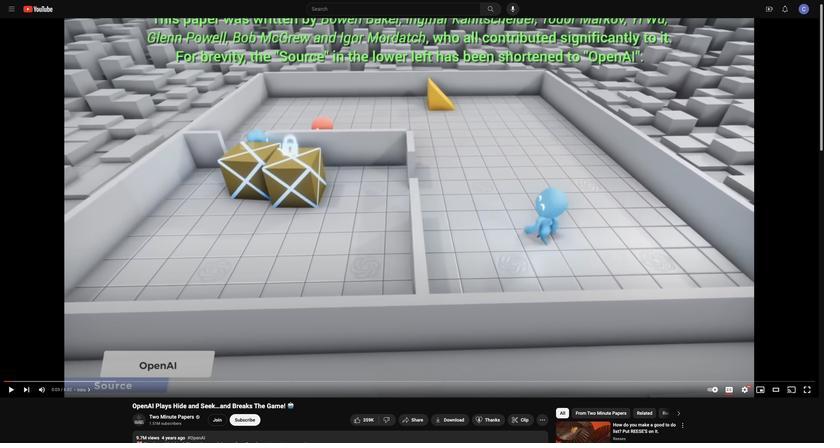Task type: vqa. For each thing, say whether or not it's contained in the screenshot.
the Help
no



Task type: describe. For each thing, give the bounding box(es) containing it.
/
[[61, 387, 63, 392]]

list?
[[613, 429, 622, 434]]

openai plays hide and seek…and breaks the game! 🤖
[[132, 402, 294, 410]]

6:02
[[64, 387, 72, 392]]

good
[[654, 422, 665, 428]]

make
[[638, 422, 650, 428]]

to
[[666, 422, 670, 428]]

1.51 million subscribers element
[[149, 421, 199, 427]]

related
[[637, 411, 653, 416]]

• intro
[[74, 388, 86, 392]]

you
[[630, 422, 637, 428]]

two minute papers link
[[149, 414, 195, 421]]

openai plays hide and seek…and breaks the game! 🤖 main content
[[0, 9, 819, 443]]

subscribe button
[[230, 414, 260, 426]]

9.7m views
[[136, 435, 159, 441]]

youtube video player element
[[0, 9, 819, 398]]

avatar image image
[[799, 4, 809, 14]]

1 horizontal spatial papers
[[612, 411, 627, 416]]

it.
[[655, 429, 659, 434]]

share button
[[399, 414, 429, 426]]

1 do from the left
[[624, 422, 629, 428]]

0:03
[[52, 387, 60, 392]]

#openai link
[[188, 435, 205, 441]]

ago
[[178, 435, 185, 441]]

download button
[[431, 414, 470, 426]]

thanks
[[485, 418, 500, 423]]

0 horizontal spatial two
[[149, 414, 159, 420]]

359k
[[363, 418, 374, 423]]

game!
[[267, 402, 286, 410]]

Share text field
[[412, 418, 423, 423]]

seek slider slider
[[4, 377, 815, 384]]

Download text field
[[444, 418, 464, 423]]

how do you make a good to do list? put reese's on it. reeses
[[613, 422, 676, 441]]

uploaded
[[682, 411, 700, 416]]

Search text field
[[312, 5, 479, 13]]

openai
[[132, 402, 154, 410]]

how
[[613, 422, 623, 428]]

clip
[[521, 418, 529, 423]]

breaks
[[232, 402, 253, 410]]

Subscribe text field
[[235, 418, 255, 423]]

clip button
[[508, 414, 534, 426]]

1 horizontal spatial minute
[[597, 411, 611, 416]]

1.51m subscribers
[[149, 421, 182, 426]]

#openai
[[188, 435, 205, 441]]

0:03 / 6:02
[[52, 387, 72, 392]]

from
[[576, 411, 586, 416]]



Task type: locate. For each thing, give the bounding box(es) containing it.
tab list
[[556, 406, 707, 421]]

a
[[651, 422, 653, 428]]

hide
[[173, 402, 187, 410]]

reese's
[[631, 429, 648, 434]]

papers up the how in the bottom right of the page
[[612, 411, 627, 416]]

9.7m
[[136, 435, 147, 441]]

tab list inside openai plays hide and seek…and breaks the game! 🤖 main content
[[556, 406, 707, 421]]

and
[[188, 402, 199, 410]]

all
[[560, 411, 565, 416]]

autoplay is on image
[[707, 388, 719, 392]]

intro element
[[77, 382, 86, 398]]

seek…and
[[201, 402, 231, 410]]

1 horizontal spatial do
[[671, 422, 676, 428]]

do right to on the bottom right
[[671, 422, 676, 428]]

4 years ago
[[162, 435, 185, 441]]

download
[[444, 418, 464, 423]]

1.51m
[[149, 421, 160, 426]]

join button
[[208, 414, 227, 426]]

put
[[623, 429, 630, 434]]

recently
[[663, 411, 680, 416]]

intro
[[77, 388, 86, 392]]

do up the put
[[624, 422, 629, 428]]

🤖
[[287, 402, 294, 410]]

4
[[162, 435, 164, 441]]

•
[[74, 388, 76, 392]]

subscribe
[[235, 418, 255, 423]]

reeses
[[613, 437, 626, 441]]

359k button
[[347, 410, 379, 431]]

None search field
[[295, 3, 503, 16]]

two
[[587, 411, 596, 416], [149, 414, 159, 420]]

2 do from the left
[[671, 422, 676, 428]]

years
[[165, 435, 176, 441]]

do
[[624, 422, 629, 428], [671, 422, 676, 428]]

minute up subscribers
[[160, 414, 177, 420]]

two right the from
[[587, 411, 596, 416]]

the
[[254, 402, 265, 410]]

papers
[[612, 411, 627, 416], [178, 414, 194, 420]]

0 horizontal spatial do
[[624, 422, 629, 428]]

papers down the hide
[[178, 414, 194, 420]]

1 horizontal spatial two
[[587, 411, 596, 416]]

from two minute papers
[[576, 411, 627, 416]]

reeses link
[[613, 436, 626, 442]]

views
[[148, 435, 159, 441]]

two up 1.51m
[[149, 414, 159, 420]]

0 horizontal spatial minute
[[160, 414, 177, 420]]

two minute papers
[[149, 414, 194, 420]]

on
[[649, 429, 654, 434]]

minute
[[597, 411, 611, 416], [160, 414, 177, 420]]

plays
[[156, 402, 172, 410]]

subscribers
[[161, 421, 182, 426]]

0 horizontal spatial papers
[[178, 414, 194, 420]]

share
[[412, 418, 423, 423]]

thanks button
[[472, 414, 505, 426]]

recently uploaded
[[663, 411, 700, 416]]

join
[[213, 418, 222, 423]]

minute right the from
[[597, 411, 611, 416]]

tab list containing all
[[556, 406, 707, 421]]

Join text field
[[213, 418, 222, 423]]



